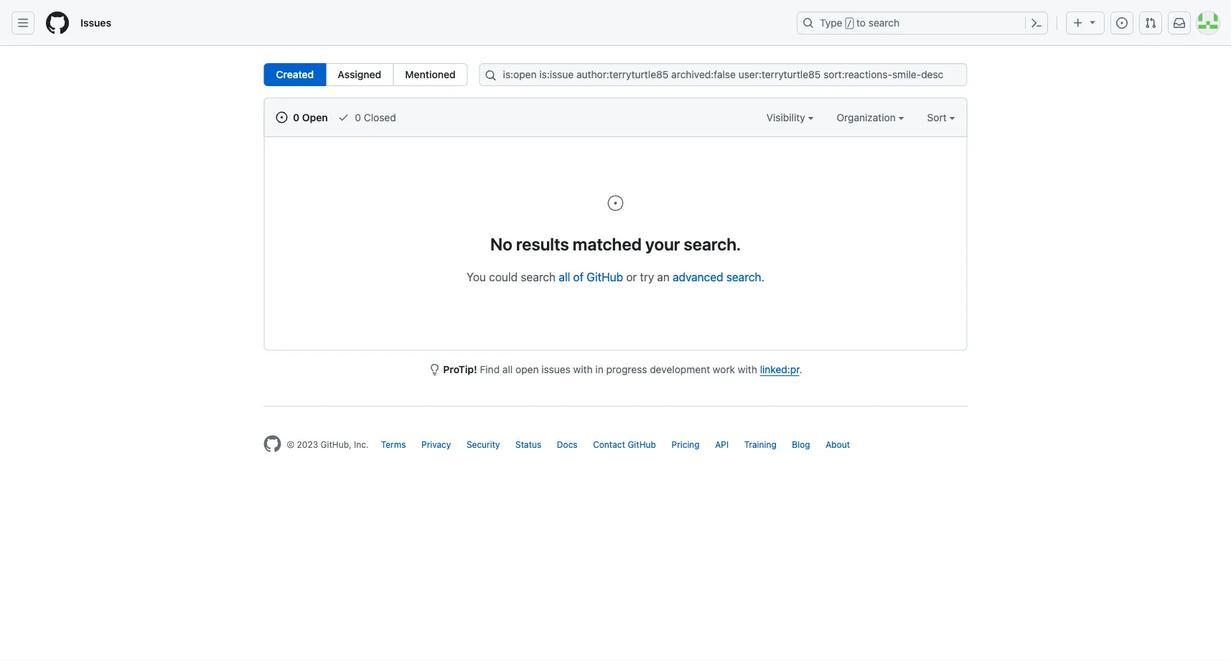 Task type: describe. For each thing, give the bounding box(es) containing it.
0 vertical spatial .
[[762, 270, 765, 284]]

github,
[[321, 440, 352, 450]]

you could search all of github or try an advanced search .
[[467, 270, 765, 284]]

light bulb image
[[429, 364, 441, 376]]

0 closed link
[[338, 110, 396, 125]]

terms link
[[381, 440, 406, 450]]

contact
[[593, 440, 625, 450]]

0 for closed
[[355, 111, 361, 123]]

contact github link
[[593, 440, 656, 450]]

search image
[[485, 70, 497, 81]]

visibility
[[767, 111, 808, 123]]

issues
[[80, 17, 111, 29]]

an
[[657, 270, 670, 284]]

blog link
[[792, 440, 810, 450]]

blog
[[792, 440, 810, 450]]

0 open
[[290, 111, 328, 123]]

you
[[467, 270, 486, 284]]

training
[[744, 440, 777, 450]]

0 horizontal spatial all
[[503, 364, 513, 376]]

homepage image
[[46, 11, 69, 34]]

visibility button
[[767, 110, 814, 125]]

©
[[287, 440, 295, 450]]

0 horizontal spatial issue opened image
[[607, 195, 624, 212]]

0 for open
[[293, 111, 300, 123]]

about link
[[826, 440, 850, 450]]

search.
[[684, 234, 741, 254]]

terms
[[381, 440, 406, 450]]

linked:pr
[[760, 364, 800, 376]]

contact github
[[593, 440, 656, 450]]

or
[[626, 270, 637, 284]]

no
[[490, 234, 513, 254]]

advanced search link
[[673, 270, 762, 284]]

closed
[[364, 111, 396, 123]]

in
[[596, 364, 604, 376]]

api link
[[715, 440, 729, 450]]

protip! find all open issues with in progress development work with linked:pr .
[[443, 364, 802, 376]]

open
[[302, 111, 328, 123]]

1 vertical spatial .
[[800, 364, 802, 376]]

your
[[646, 234, 680, 254]]

sort button
[[927, 110, 955, 125]]

security
[[467, 440, 500, 450]]

0 horizontal spatial github
[[587, 270, 623, 284]]

docs link
[[557, 440, 578, 450]]

matched
[[573, 234, 642, 254]]

1 with from the left
[[573, 364, 593, 376]]

issues element
[[264, 63, 468, 86]]

check image
[[338, 112, 349, 123]]

plus image
[[1073, 17, 1084, 29]]

open
[[516, 364, 539, 376]]



Task type: locate. For each thing, give the bounding box(es) containing it.
/
[[847, 19, 852, 29]]

git pull request image
[[1145, 17, 1157, 29]]

1 horizontal spatial with
[[738, 364, 758, 376]]

mentioned link
[[393, 63, 468, 86]]

type / to search
[[820, 17, 900, 29]]

issue opened image up no results matched your search.
[[607, 195, 624, 212]]

find
[[480, 364, 500, 376]]

0 horizontal spatial .
[[762, 270, 765, 284]]

0 horizontal spatial with
[[573, 364, 593, 376]]

development
[[650, 364, 710, 376]]

pricing link
[[672, 440, 700, 450]]

all left of
[[559, 270, 570, 284]]

created
[[276, 69, 314, 80]]

status link
[[516, 440, 542, 450]]

0 right issue opened image
[[293, 111, 300, 123]]

search down search.
[[727, 270, 762, 284]]

2 0 from the left
[[355, 111, 361, 123]]

github right of
[[587, 270, 623, 284]]

1 vertical spatial issue opened image
[[607, 195, 624, 212]]

try
[[640, 270, 654, 284]]

0 horizontal spatial search
[[521, 270, 556, 284]]

.
[[762, 270, 765, 284], [800, 364, 802, 376]]

github inside footer
[[628, 440, 656, 450]]

issue opened image
[[276, 112, 288, 123]]

0 open link
[[276, 110, 328, 125]]

0 right check 'image'
[[355, 111, 361, 123]]

issue opened image left git pull request image
[[1117, 17, 1128, 29]]

command palette image
[[1031, 17, 1043, 29]]

inc.
[[354, 440, 369, 450]]

all of github link
[[559, 270, 623, 284]]

no results matched your search.
[[490, 234, 741, 254]]

with right work
[[738, 364, 758, 376]]

1 horizontal spatial issue opened image
[[1117, 17, 1128, 29]]

api
[[715, 440, 729, 450]]

pricing
[[672, 440, 700, 450]]

progress
[[606, 364, 647, 376]]

about
[[826, 440, 850, 450]]

could
[[489, 270, 518, 284]]

advanced
[[673, 270, 724, 284]]

organization
[[837, 111, 899, 123]]

footer
[[252, 406, 979, 489]]

all
[[559, 270, 570, 284], [503, 364, 513, 376]]

0 vertical spatial github
[[587, 270, 623, 284]]

organization button
[[837, 110, 904, 125]]

1 horizontal spatial 0
[[355, 111, 361, 123]]

security link
[[467, 440, 500, 450]]

privacy
[[422, 440, 451, 450]]

homepage image
[[264, 436, 281, 453]]

0 vertical spatial all
[[559, 270, 570, 284]]

0 inside 0 closed link
[[355, 111, 361, 123]]

© 2023 github, inc.
[[287, 440, 369, 450]]

mentioned
[[405, 69, 456, 80]]

0
[[293, 111, 300, 123], [355, 111, 361, 123]]

issues
[[542, 364, 571, 376]]

1 horizontal spatial all
[[559, 270, 570, 284]]

0 inside 0 open 'link'
[[293, 111, 300, 123]]

triangle down image
[[1087, 16, 1099, 28]]

issue opened image
[[1117, 17, 1128, 29], [607, 195, 624, 212]]

privacy link
[[422, 440, 451, 450]]

1 vertical spatial github
[[628, 440, 656, 450]]

assigned
[[338, 69, 382, 80]]

linked:pr link
[[760, 364, 800, 376]]

sort
[[927, 111, 947, 123]]

1 horizontal spatial search
[[727, 270, 762, 284]]

1 0 from the left
[[293, 111, 300, 123]]

github right contact
[[628, 440, 656, 450]]

of
[[573, 270, 584, 284]]

0 horizontal spatial 0
[[293, 111, 300, 123]]

1 vertical spatial all
[[503, 364, 513, 376]]

with left in
[[573, 364, 593, 376]]

footer containing © 2023 github, inc.
[[252, 406, 979, 489]]

assigned link
[[325, 63, 394, 86]]

work
[[713, 364, 735, 376]]

Search all issues text field
[[479, 63, 968, 86]]

0 vertical spatial issue opened image
[[1117, 17, 1128, 29]]

2 with from the left
[[738, 364, 758, 376]]

protip!
[[443, 364, 477, 376]]

with
[[573, 364, 593, 376], [738, 364, 758, 376]]

type
[[820, 17, 843, 29]]

Issues search field
[[479, 63, 968, 86]]

github
[[587, 270, 623, 284], [628, 440, 656, 450]]

0 closed
[[352, 111, 396, 123]]

2 horizontal spatial search
[[869, 17, 900, 29]]

search
[[869, 17, 900, 29], [521, 270, 556, 284], [727, 270, 762, 284]]

created link
[[264, 63, 326, 86]]

docs
[[557, 440, 578, 450]]

results
[[516, 234, 569, 254]]

search down results
[[521, 270, 556, 284]]

training link
[[744, 440, 777, 450]]

status
[[516, 440, 542, 450]]

2023
[[297, 440, 318, 450]]

1 horizontal spatial .
[[800, 364, 802, 376]]

1 horizontal spatial github
[[628, 440, 656, 450]]

notifications image
[[1174, 17, 1186, 29]]

all right find
[[503, 364, 513, 376]]

to
[[857, 17, 866, 29]]

search right to on the top
[[869, 17, 900, 29]]



Task type: vqa. For each thing, say whether or not it's contained in the screenshot.
list containing All workflows
no



